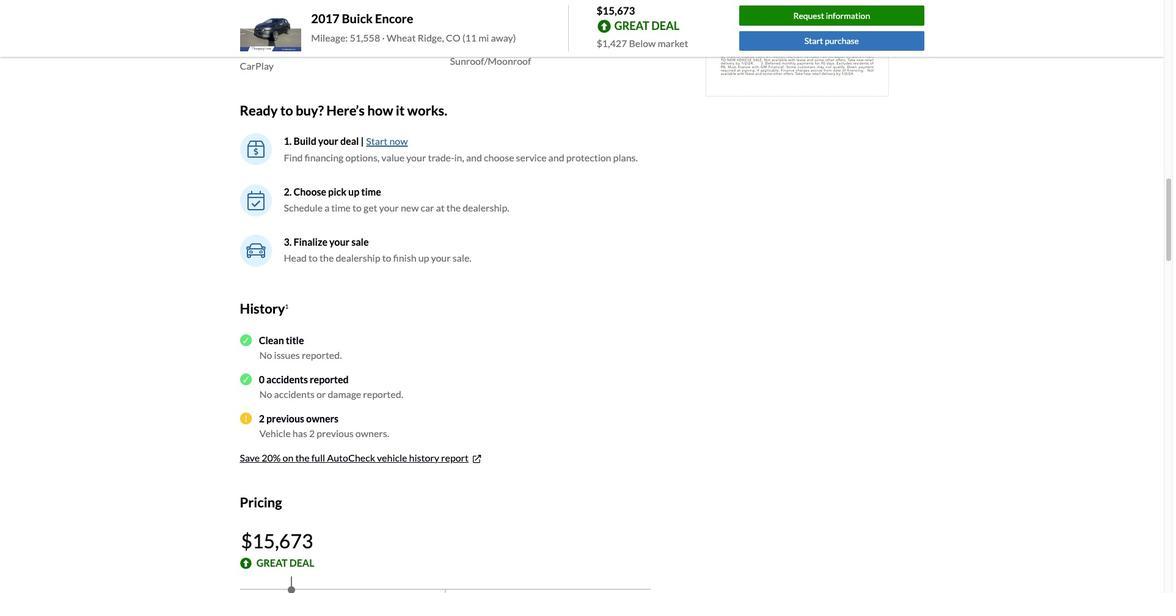 Task type: describe. For each thing, give the bounding box(es) containing it.
request information
[[794, 10, 871, 21]]

your left sale.
[[431, 252, 451, 264]]

$1,427
[[597, 37, 627, 49]]

1 vertical spatial reported.
[[363, 388, 404, 400]]

co
[[446, 32, 461, 44]]

no for no accidents or damage reported.
[[260, 388, 272, 400]]

service
[[516, 152, 547, 163]]

mileage:
[[311, 32, 348, 44]]

market
[[658, 37, 689, 49]]

mi
[[479, 32, 489, 44]]

0
[[259, 373, 265, 385]]

vehicle
[[260, 427, 291, 439]]

save 20% on the full autocheck vehicle history report link
[[240, 452, 483, 465]]

a
[[325, 202, 330, 213]]

clean title
[[259, 334, 304, 346]]

great deal
[[615, 19, 680, 32]]

owners.
[[356, 427, 389, 439]]

to left finish
[[383, 252, 392, 264]]

vdpcheck image
[[240, 335, 252, 346]]

your left sale on the left top
[[330, 236, 350, 248]]

20%
[[262, 452, 281, 463]]

your up financing
[[318, 135, 339, 147]]

0 vertical spatial 2
[[259, 413, 265, 424]]

alloy wheels android auto bluetooth carplay
[[240, 16, 298, 71]]

request information button
[[740, 6, 925, 26]]

dealership
[[336, 252, 381, 264]]

sale
[[352, 236, 369, 248]]

auto
[[277, 30, 298, 42]]

accidents for 0
[[267, 373, 308, 385]]

plans.
[[614, 152, 638, 163]]

it
[[396, 102, 405, 118]]

your right the value
[[407, 152, 426, 163]]

reported
[[310, 373, 349, 385]]

encore
[[375, 11, 414, 26]]

up inside 2. choose pick up time schedule a time to get your new car at the dealership.
[[349, 186, 360, 197]]

great
[[615, 19, 650, 32]]

great deal image
[[240, 557, 252, 569]]

report
[[441, 452, 469, 463]]

pick
[[328, 186, 347, 197]]

on
[[283, 452, 294, 463]]

vehicle
[[377, 452, 407, 463]]

·
[[382, 32, 385, 44]]

dealership.
[[463, 202, 510, 213]]

alloy
[[240, 16, 262, 27]]

build
[[294, 135, 317, 147]]

1 vertical spatial deal
[[290, 557, 315, 569]]

choose
[[294, 186, 327, 197]]

wheels
[[264, 16, 296, 27]]

works.
[[408, 102, 448, 118]]

start purchase button
[[740, 31, 925, 51]]

wheat
[[387, 32, 416, 44]]

$15,673 for $1,427
[[597, 4, 636, 17]]

here's
[[327, 102, 365, 118]]

trade-
[[428, 152, 455, 163]]

value
[[382, 152, 405, 163]]

has
[[293, 427, 307, 439]]

away)
[[491, 32, 516, 44]]

remote
[[450, 35, 484, 47]]

to down finalize
[[309, 252, 318, 264]]

or
[[317, 388, 326, 400]]

title
[[286, 334, 304, 346]]

deal
[[652, 19, 680, 32]]

1 vertical spatial previous
[[317, 427, 354, 439]]

save
[[240, 452, 260, 463]]

pricing
[[240, 494, 282, 510]]

1.
[[284, 135, 292, 147]]

2. choose pick up time schedule a time to get your new car at the dealership.
[[284, 186, 510, 213]]

history 1
[[240, 300, 289, 317]]



Task type: locate. For each thing, give the bounding box(es) containing it.
vehicle has 2 previous owners.
[[260, 427, 389, 439]]

1 vertical spatial accidents
[[274, 388, 315, 400]]

ready
[[240, 102, 278, 118]]

financing
[[305, 152, 344, 163]]

ready to buy? here's how it works.
[[240, 102, 448, 118]]

issues
[[274, 349, 300, 361]]

deal inside '1. build your deal | start now find financing options, value your trade-in, and choose service and protection plans.'
[[341, 135, 359, 147]]

reported. up 'reported'
[[302, 349, 342, 361]]

owners
[[306, 413, 339, 424]]

sale.
[[453, 252, 472, 264]]

time right a
[[332, 202, 351, 213]]

accidents
[[267, 373, 308, 385], [274, 388, 315, 400]]

0 horizontal spatial up
[[349, 186, 360, 197]]

2 horizontal spatial the
[[447, 202, 461, 213]]

0 vertical spatial deal
[[341, 135, 359, 147]]

at
[[436, 202, 445, 213]]

full
[[312, 452, 325, 463]]

0 vertical spatial reported.
[[302, 349, 342, 361]]

to left buy? on the left
[[280, 102, 293, 118]]

start now button
[[366, 133, 409, 149]]

1 horizontal spatial previous
[[317, 427, 354, 439]]

2 horizontal spatial start
[[805, 36, 824, 46]]

and
[[466, 152, 482, 163], [549, 152, 565, 163]]

great deal
[[257, 557, 315, 569]]

1 horizontal spatial and
[[549, 152, 565, 163]]

remote start
[[450, 35, 507, 47]]

$15,673 for great deal
[[241, 529, 313, 553]]

accidents down 0 accidents reported
[[274, 388, 315, 400]]

2017 buick encore image
[[240, 5, 302, 51]]

the inside 3. finalize your sale head to the dealership to finish up your sale.
[[320, 252, 334, 264]]

in,
[[455, 152, 465, 163]]

1 horizontal spatial 2
[[309, 427, 315, 439]]

bluetooth
[[240, 45, 283, 57]]

now
[[390, 135, 408, 147]]

the inside "link"
[[296, 452, 310, 463]]

how
[[368, 102, 393, 118]]

1 vertical spatial no
[[260, 388, 272, 400]]

0 vertical spatial $15,673
[[597, 4, 636, 17]]

deal right great
[[290, 557, 315, 569]]

to left get
[[353, 202, 362, 213]]

vdpcheck image
[[240, 374, 252, 385]]

up right the pick
[[349, 186, 360, 197]]

1
[[285, 302, 289, 310]]

51,558
[[350, 32, 380, 44]]

time up get
[[361, 186, 381, 197]]

purchase
[[825, 36, 860, 46]]

start up sunroof/moonroof
[[486, 35, 507, 47]]

2017 buick encore mileage: 51,558 · wheat ridge, co (11 mi away)
[[311, 11, 516, 44]]

1 vertical spatial time
[[332, 202, 351, 213]]

clean
[[259, 334, 284, 346]]

the right on
[[296, 452, 310, 463]]

damage
[[328, 388, 361, 400]]

history
[[240, 300, 285, 317]]

1 horizontal spatial the
[[320, 252, 334, 264]]

2 and from the left
[[549, 152, 565, 163]]

2 right vdpalert icon
[[259, 413, 265, 424]]

2 previous owners
[[259, 413, 339, 424]]

previous down owners
[[317, 427, 354, 439]]

up inside 3. finalize your sale head to the dealership to finish up your sale.
[[419, 252, 429, 264]]

car
[[421, 202, 434, 213]]

protection
[[567, 152, 612, 163]]

great
[[257, 557, 288, 569]]

2 right 'has'
[[309, 427, 315, 439]]

your right get
[[379, 202, 399, 213]]

0 vertical spatial no
[[260, 349, 272, 361]]

deal
[[341, 135, 359, 147], [290, 557, 315, 569]]

get
[[364, 202, 378, 213]]

$1,427 below market
[[597, 37, 689, 49]]

1 horizontal spatial deal
[[341, 135, 359, 147]]

vdpalert image
[[240, 413, 252, 425]]

deal left |
[[341, 135, 359, 147]]

carplay
[[240, 60, 274, 71]]

time
[[361, 186, 381, 197], [332, 202, 351, 213]]

0 horizontal spatial reported.
[[302, 349, 342, 361]]

finalize
[[294, 236, 328, 248]]

save 20% on the full autocheck vehicle history report image
[[471, 453, 483, 465]]

up right finish
[[419, 252, 429, 264]]

schedule
[[284, 202, 323, 213]]

0 accidents reported
[[259, 373, 349, 385]]

0 horizontal spatial time
[[332, 202, 351, 213]]

1 and from the left
[[466, 152, 482, 163]]

request
[[794, 10, 825, 21]]

2 vertical spatial the
[[296, 452, 310, 463]]

the
[[447, 202, 461, 213], [320, 252, 334, 264], [296, 452, 310, 463]]

new
[[401, 202, 419, 213]]

1. build your deal | start now find financing options, value your trade-in, and choose service and protection plans.
[[284, 135, 638, 163]]

to
[[280, 102, 293, 118], [353, 202, 362, 213], [309, 252, 318, 264], [383, 252, 392, 264]]

no accidents or damage reported.
[[260, 388, 404, 400]]

1 vertical spatial $15,673
[[241, 529, 313, 553]]

3.
[[284, 236, 292, 248]]

1 vertical spatial the
[[320, 252, 334, 264]]

android
[[240, 30, 275, 42]]

no down 0
[[260, 388, 272, 400]]

advertisement region
[[706, 0, 889, 96]]

buick
[[342, 11, 373, 26]]

no issues reported.
[[260, 349, 342, 361]]

0 horizontal spatial the
[[296, 452, 310, 463]]

save 20% on the full autocheck vehicle history report
[[240, 452, 469, 463]]

accidents for no
[[274, 388, 315, 400]]

0 vertical spatial time
[[361, 186, 381, 197]]

(11
[[463, 32, 477, 44]]

reported. right damage
[[363, 388, 404, 400]]

finish
[[393, 252, 417, 264]]

and right service
[[549, 152, 565, 163]]

start inside button
[[805, 36, 824, 46]]

1 vertical spatial 2
[[309, 427, 315, 439]]

start
[[486, 35, 507, 47], [805, 36, 824, 46], [366, 135, 388, 147]]

2017
[[311, 11, 340, 26]]

head
[[284, 252, 307, 264]]

below
[[629, 37, 656, 49]]

1 horizontal spatial reported.
[[363, 388, 404, 400]]

buy?
[[296, 102, 324, 118]]

no
[[260, 349, 272, 361], [260, 388, 272, 400]]

1 horizontal spatial time
[[361, 186, 381, 197]]

0 horizontal spatial and
[[466, 152, 482, 163]]

the down finalize
[[320, 252, 334, 264]]

the inside 2. choose pick up time schedule a time to get your new car at the dealership.
[[447, 202, 461, 213]]

the right at
[[447, 202, 461, 213]]

start purchase
[[805, 36, 860, 46]]

0 horizontal spatial $15,673
[[241, 529, 313, 553]]

1 vertical spatial up
[[419, 252, 429, 264]]

0 vertical spatial previous
[[267, 413, 304, 424]]

2.
[[284, 186, 292, 197]]

0 vertical spatial up
[[349, 186, 360, 197]]

0 vertical spatial accidents
[[267, 373, 308, 385]]

1 horizontal spatial $15,673
[[597, 4, 636, 17]]

start inside '1. build your deal | start now find financing options, value your trade-in, and choose service and protection plans.'
[[366, 135, 388, 147]]

0 horizontal spatial deal
[[290, 557, 315, 569]]

no for no issues reported.
[[260, 349, 272, 361]]

find
[[284, 152, 303, 163]]

1 horizontal spatial up
[[419, 252, 429, 264]]

your inside 2. choose pick up time schedule a time to get your new car at the dealership.
[[379, 202, 399, 213]]

information
[[826, 10, 871, 21]]

and right in,
[[466, 152, 482, 163]]

to inside 2. choose pick up time schedule a time to get your new car at the dealership.
[[353, 202, 362, 213]]

2 no from the top
[[260, 388, 272, 400]]

0 vertical spatial the
[[447, 202, 461, 213]]

1 no from the top
[[260, 349, 272, 361]]

start right |
[[366, 135, 388, 147]]

previous up vehicle
[[267, 413, 304, 424]]

no down clean
[[260, 349, 272, 361]]

0 horizontal spatial start
[[366, 135, 388, 147]]

ridge,
[[418, 32, 444, 44]]

|
[[361, 135, 364, 147]]

0 horizontal spatial 2
[[259, 413, 265, 424]]

choose
[[484, 152, 515, 163]]

3. finalize your sale head to the dealership to finish up your sale.
[[284, 236, 472, 264]]

0 horizontal spatial previous
[[267, 413, 304, 424]]

1 horizontal spatial start
[[486, 35, 507, 47]]

start down request
[[805, 36, 824, 46]]

autocheck
[[327, 452, 375, 463]]

accidents down issues
[[267, 373, 308, 385]]

2
[[259, 413, 265, 424], [309, 427, 315, 439]]

sunroof/moonroof
[[450, 55, 532, 66]]



Task type: vqa. For each thing, say whether or not it's contained in the screenshot.
1st No
yes



